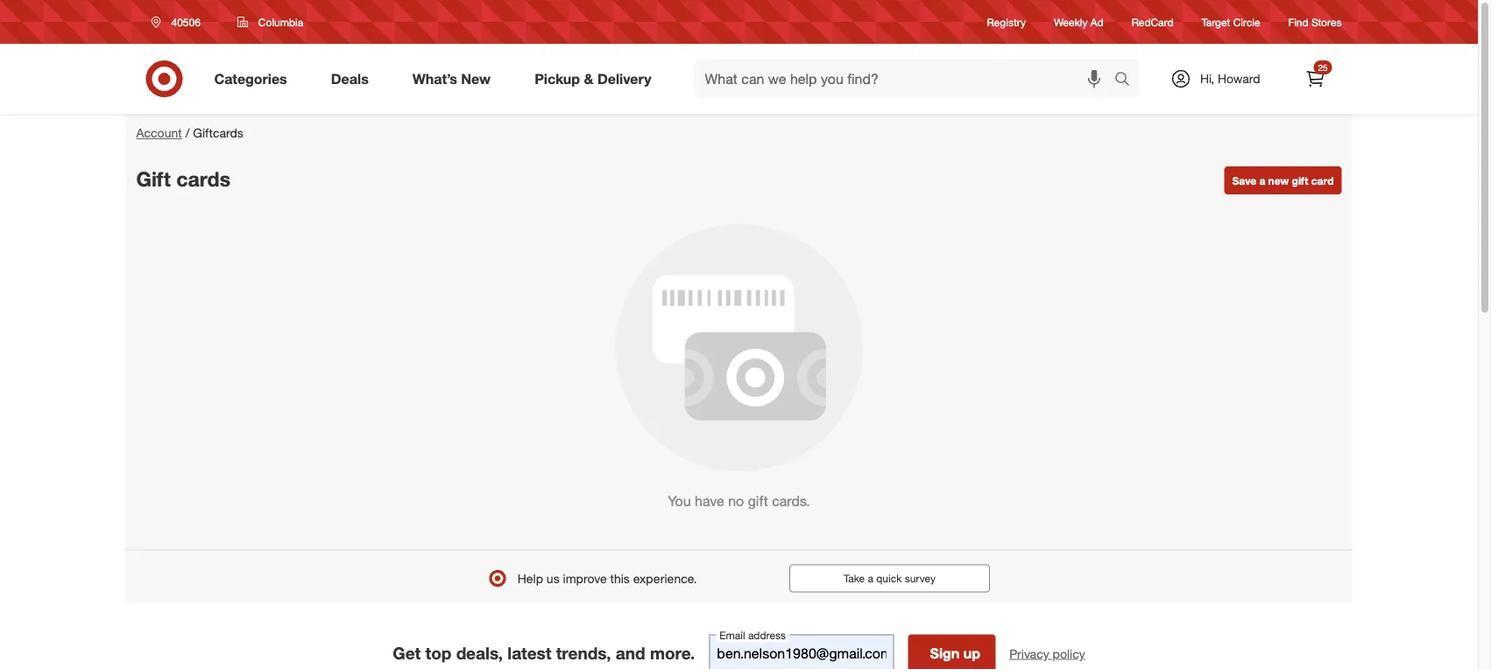 Task type: locate. For each thing, give the bounding box(es) containing it.
1 horizontal spatial gift
[[1293, 174, 1309, 187]]

this
[[611, 571, 630, 586]]

pickup
[[535, 70, 580, 87]]

40506 button
[[140, 6, 219, 38]]

ad
[[1091, 15, 1104, 28]]

card
[[1312, 174, 1335, 187]]

no
[[729, 493, 744, 510]]

0 horizontal spatial gift
[[748, 493, 768, 510]]

hi, howard
[[1201, 71, 1261, 86]]

/
[[186, 125, 190, 141]]

weekly
[[1055, 15, 1088, 28]]

&
[[584, 70, 594, 87]]

gift
[[1293, 174, 1309, 187], [748, 493, 768, 510]]

new
[[461, 70, 491, 87]]

latest
[[508, 644, 552, 664]]

0 horizontal spatial a
[[868, 572, 874, 586]]

target
[[1202, 15, 1231, 28]]

categories link
[[199, 60, 309, 98]]

experience.
[[633, 571, 697, 586]]

1 horizontal spatial a
[[1260, 174, 1266, 187]]

weekly ad link
[[1055, 14, 1104, 29]]

1 vertical spatial gift
[[748, 493, 768, 510]]

sign up button
[[908, 635, 996, 670]]

trends,
[[556, 644, 611, 664]]

deals,
[[456, 644, 503, 664]]

search button
[[1107, 60, 1149, 102]]

gift right new on the top right of the page
[[1293, 174, 1309, 187]]

target circle
[[1202, 15, 1261, 28]]

save a new gift card
[[1233, 174, 1335, 187]]

pickup & delivery link
[[520, 60, 674, 98]]

registry link
[[988, 14, 1026, 29]]

save
[[1233, 174, 1257, 187]]

sign
[[931, 646, 960, 663]]

a inside save a new gift card button
[[1260, 174, 1266, 187]]

gift right no
[[748, 493, 768, 510]]

pickup & delivery
[[535, 70, 652, 87]]

None text field
[[709, 635, 894, 670]]

What can we help you find? suggestions appear below search field
[[695, 60, 1119, 98]]

0 vertical spatial a
[[1260, 174, 1266, 187]]

take
[[844, 572, 865, 586]]

account link
[[136, 125, 182, 141]]

25
[[1319, 62, 1328, 73]]

0 vertical spatial gift
[[1293, 174, 1309, 187]]

gift inside button
[[1293, 174, 1309, 187]]

deals
[[331, 70, 369, 87]]

hi,
[[1201, 71, 1215, 86]]

account
[[136, 125, 182, 141]]

a
[[1260, 174, 1266, 187], [868, 572, 874, 586]]

have
[[695, 493, 725, 510]]

and
[[616, 644, 646, 664]]

a right take
[[868, 572, 874, 586]]

what's new link
[[398, 60, 513, 98]]

target circle link
[[1202, 14, 1261, 29]]

a left new on the top right of the page
[[1260, 174, 1266, 187]]

giftcards
[[193, 125, 244, 141]]

what's new
[[413, 70, 491, 87]]

weekly ad
[[1055, 15, 1104, 28]]

gift for card
[[1293, 174, 1309, 187]]

a inside take a quick survey button
[[868, 572, 874, 586]]

1 vertical spatial a
[[868, 572, 874, 586]]



Task type: vqa. For each thing, say whether or not it's contained in the screenshot.
leftmost "Pick"
no



Task type: describe. For each thing, give the bounding box(es) containing it.
a for save
[[1260, 174, 1266, 187]]

a for take
[[868, 572, 874, 586]]

get
[[393, 644, 421, 664]]

25 link
[[1297, 60, 1335, 98]]

gift cards
[[136, 167, 231, 191]]

what's
[[413, 70, 458, 87]]

find
[[1289, 15, 1309, 28]]

gift
[[136, 167, 171, 191]]

gift for cards.
[[748, 493, 768, 510]]

survey
[[905, 572, 936, 586]]

stores
[[1312, 15, 1342, 28]]

categories
[[214, 70, 287, 87]]

sign up
[[931, 646, 981, 663]]

take a quick survey button
[[790, 565, 991, 593]]

howard
[[1219, 71, 1261, 86]]

privacy
[[1010, 646, 1050, 662]]

improve
[[563, 571, 607, 586]]

columbia button
[[226, 6, 315, 38]]

search
[[1107, 72, 1149, 89]]

privacy policy link
[[1010, 646, 1086, 663]]

top
[[426, 644, 452, 664]]

quick
[[877, 572, 902, 586]]

get top deals, latest trends, and more.
[[393, 644, 695, 664]]

help us improve this experience.
[[518, 571, 697, 586]]

privacy policy
[[1010, 646, 1086, 662]]

40506
[[171, 15, 201, 28]]

find stores
[[1289, 15, 1342, 28]]

you have no gift cards.
[[668, 493, 811, 510]]

help
[[518, 571, 543, 586]]

columbia
[[258, 15, 303, 28]]

account / giftcards
[[136, 125, 244, 141]]

delivery
[[598, 70, 652, 87]]

more.
[[650, 644, 695, 664]]

redcard
[[1132, 15, 1174, 28]]

take a quick survey
[[844, 572, 936, 586]]

circle
[[1234, 15, 1261, 28]]

policy
[[1053, 646, 1086, 662]]

up
[[964, 646, 981, 663]]

save a new gift card button
[[1225, 167, 1342, 195]]

deals link
[[316, 60, 391, 98]]

redcard link
[[1132, 14, 1174, 29]]

cards.
[[772, 493, 811, 510]]

you
[[668, 493, 691, 510]]

find stores link
[[1289, 14, 1342, 29]]

cards
[[176, 167, 231, 191]]

us
[[547, 571, 560, 586]]

new
[[1269, 174, 1290, 187]]

registry
[[988, 15, 1026, 28]]



